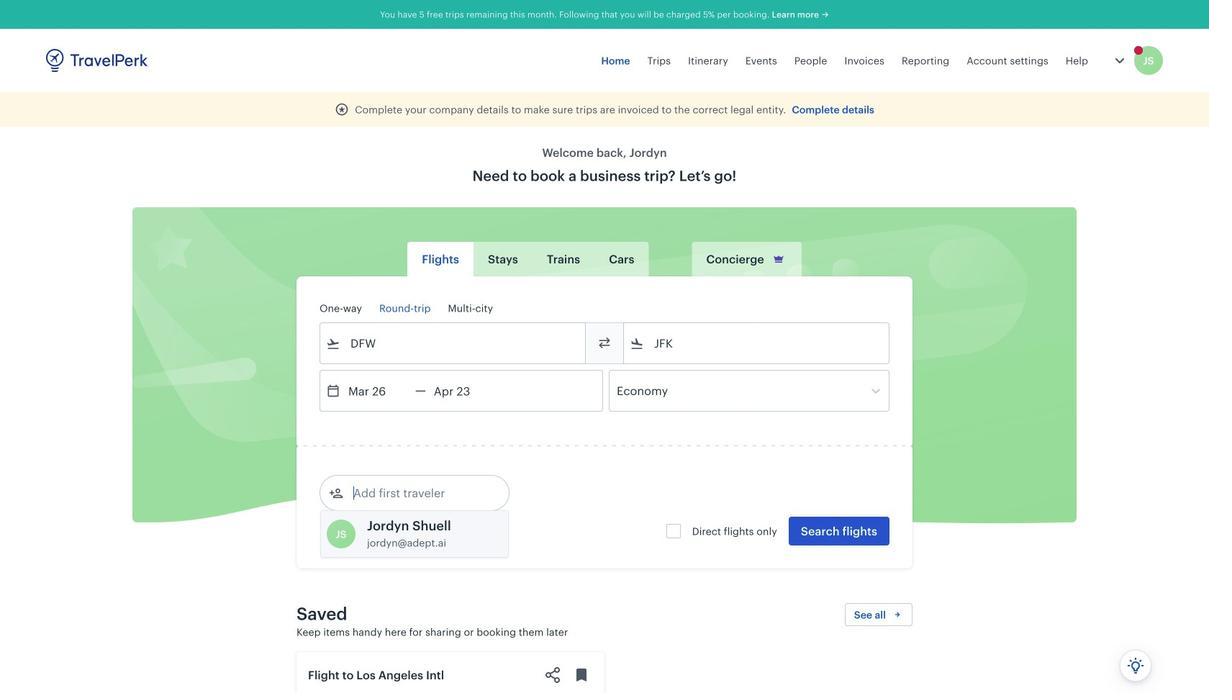 Task type: locate. For each thing, give the bounding box(es) containing it.
Add first traveler search field
[[343, 482, 493, 505]]



Task type: describe. For each thing, give the bounding box(es) containing it.
From search field
[[340, 332, 567, 355]]

To search field
[[644, 332, 870, 355]]

Depart text field
[[340, 371, 415, 411]]

Return text field
[[426, 371, 501, 411]]



